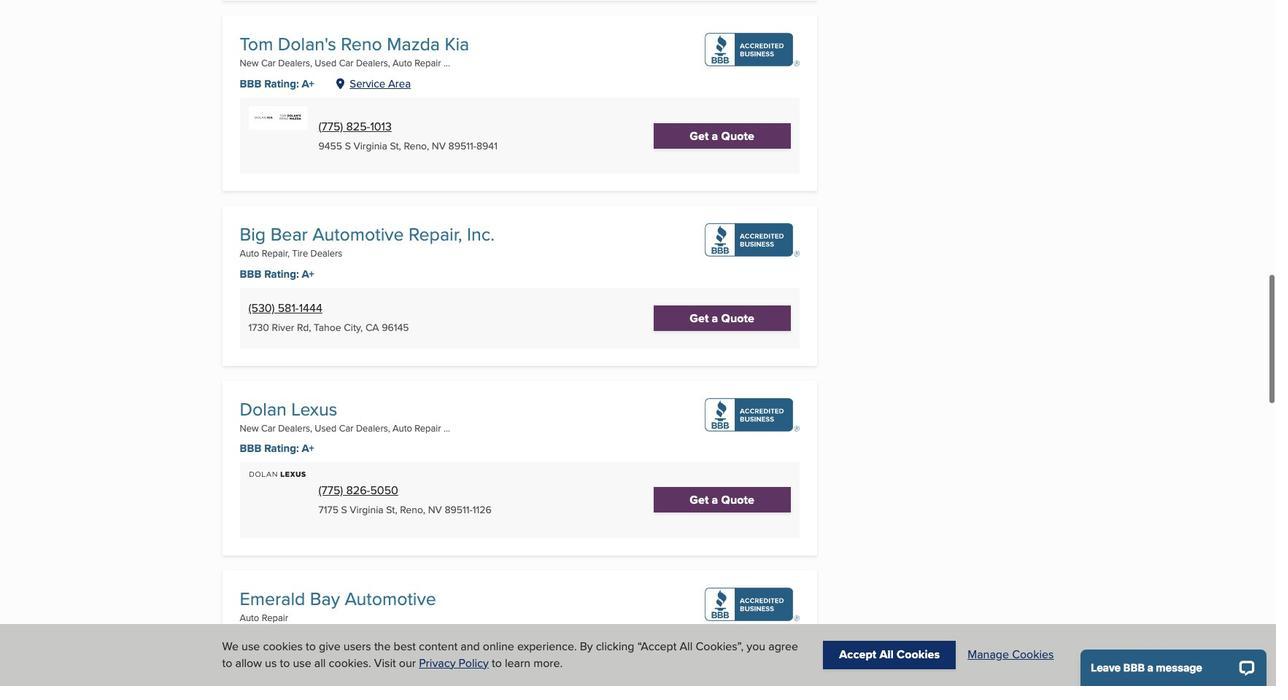 Task type: describe. For each thing, give the bounding box(es) containing it.
all inside we use cookies to give users the best content and online experience. by clicking "accept all cookies", you agree to allow us to use all cookies. visit our
[[680, 639, 693, 655]]

utah
[[386, 120, 410, 136]]

manage cookies
[[968, 647, 1054, 664]]

get a quote link for tom dolan's reno mazda kia
[[654, 123, 791, 149]]

sparks
[[418, 152, 453, 169]]

rating: inside big bear automotive repair, inc. auto repair, tire dealers bbb rating: a+
[[264, 266, 299, 282]]

repair inside dolan lexus new car dealers, used car dealers, auto repair ... bbb rating: a+
[[415, 422, 441, 435]]

used inside tom dolan's reno mazda kia new car dealers, used car dealers, auto repair ...
[[315, 56, 337, 70]]

ca
[[366, 321, 379, 335]]

cookies",
[[696, 639, 744, 655]]

7175
[[319, 503, 339, 517]]

cookies
[[263, 639, 303, 655]]

tom dolan's reno mazda kia new car dealers, used car dealers, auto repair ...
[[240, 31, 469, 70]]

springs,
[[351, 152, 393, 169]]

cookies.
[[329, 655, 371, 672]]

repair inside tom dolan's reno mazda kia new car dealers, used car dealers, auto repair ...
[[415, 56, 441, 70]]

(775) 825-1013 link
[[319, 118, 392, 135]]

quote for dolan lexus
[[721, 492, 755, 509]]

quote for tom dolan's reno mazda kia
[[721, 128, 755, 144]]

get a quote link for big bear automotive repair, inc.
[[654, 305, 791, 331]]

accept all cookies button
[[823, 642, 956, 670]]

(775) 826-5050 7175 s virginia st , reno, nv 89511-1126
[[319, 482, 492, 517]]

a for dolan lexus
[[712, 492, 718, 509]]

826-
[[346, 482, 370, 499]]

dolan lexus link
[[240, 396, 337, 422]]

(530) for (530) 307-2185
[[248, 665, 275, 682]]

1 vertical spatial and
[[396, 152, 415, 169]]

including
[[413, 120, 459, 136]]

we
[[222, 639, 239, 655]]

(530) 581-1444 link
[[248, 300, 322, 317]]

you
[[747, 639, 766, 655]]

emerald bay automotive auto repair
[[240, 586, 436, 625]]

policy
[[459, 655, 489, 672]]

96145
[[382, 321, 409, 335]]

city, inside (530) 581-1444 1730 river rd , tahoe city, ca 96145
[[344, 321, 363, 335]]

accept all cookies
[[839, 647, 940, 664]]

car right the lexus
[[339, 422, 354, 435]]

valley,
[[272, 152, 305, 169]]

nevada
[[321, 120, 360, 136]]

used inside dolan lexus new car dealers, used car dealers, auto repair ... bbb rating: a+
[[315, 422, 337, 435]]

auto inside tom dolan's reno mazda kia new car dealers, used car dealers, auto repair ...
[[393, 56, 412, 70]]

reno, for dolan's
[[404, 138, 429, 153]]

automotive for bear
[[313, 221, 404, 248]]

581-
[[278, 300, 299, 317]]

serving the following areas: northern nevada and utah including these cities reno, carson city, sun valley, spanish springs, and sparks nv washoe county,  nv
[[272, 105, 472, 181]]

tom dolan's reno mazda kia link
[[240, 31, 469, 57]]

nv left 8941
[[456, 152, 472, 169]]

a for tom dolan's reno mazda kia
[[712, 128, 718, 144]]

following for serving the following areas:
[[335, 660, 384, 677]]

a+ inside big bear automotive repair, inc. auto repair, tire dealers bbb rating: a+
[[302, 266, 314, 282]]

lexus
[[291, 396, 337, 422]]

2 cookies from the left
[[1012, 647, 1054, 664]]

us
[[265, 655, 277, 672]]

a for big bear automotive repair, inc.
[[712, 310, 718, 327]]

1 cookies from the left
[[897, 647, 940, 664]]

8941
[[476, 138, 498, 153]]

big bear automotive repair, inc. auto repair, tire dealers bbb rating: a+
[[240, 221, 495, 282]]

825-
[[346, 118, 370, 135]]

we use cookies to give users the best content and online experience. by clicking "accept all cookies", you agree to allow us to use all cookies. visit our
[[222, 639, 798, 672]]

auto inside dolan lexus new car dealers, used car dealers, auto repair ... bbb rating: a+
[[393, 422, 412, 435]]

big
[[240, 221, 266, 248]]

privacy policy to learn more.
[[419, 655, 563, 672]]

reno
[[341, 31, 382, 57]]

repair inside emerald bay automotive auto repair
[[262, 611, 288, 625]]

307-
[[278, 665, 301, 682]]

... inside tom dolan's reno mazda kia new car dealers, used car dealers, auto repair ...
[[444, 56, 450, 70]]

service area for automotive
[[350, 631, 411, 647]]

tire
[[292, 247, 308, 260]]

(530) 307-2185
[[248, 665, 325, 682]]

new inside dolan lexus new car dealers, used car dealers, auto repair ... bbb rating: a+
[[240, 422, 259, 435]]

1 rating: from the top
[[264, 76, 299, 92]]

sun
[[429, 136, 449, 153]]

the for serving the following areas: northern nevada and utah including these cities reno, carson city, sun valley, spanish springs, and sparks nv washoe county,  nv
[[315, 105, 332, 122]]

inc.
[[467, 221, 495, 248]]

tahoe
[[314, 321, 341, 335]]

(530) 307-2185 link
[[248, 665, 325, 682]]

a+ inside dolan lexus new car dealers, used car dealers, auto repair ... bbb rating: a+
[[302, 441, 314, 457]]

bbb rating: a+ for emerald
[[240, 631, 314, 647]]

these
[[272, 136, 301, 153]]

rd
[[297, 321, 309, 335]]

1126
[[473, 503, 492, 517]]

to left learn
[[492, 655, 502, 672]]

manage
[[968, 647, 1009, 664]]

our
[[399, 655, 416, 672]]

area for automotive
[[388, 631, 411, 647]]

northern
[[272, 120, 318, 136]]

give
[[319, 639, 341, 655]]

experience.
[[517, 639, 577, 655]]

2185
[[301, 665, 325, 682]]

area for reno
[[388, 76, 411, 92]]

the for serving the following areas:
[[315, 660, 332, 677]]

st for dolan's
[[390, 138, 399, 153]]

areas: for serving the following areas: northern nevada and utah including these cities reno, carson city, sun valley, spanish springs, and sparks nv washoe county,  nv
[[387, 105, 419, 122]]

more.
[[534, 655, 563, 672]]

users
[[344, 639, 371, 655]]

spanish
[[308, 152, 348, 169]]

1444
[[299, 300, 322, 317]]

accredited business image for big bear automotive repair, inc.
[[705, 224, 800, 257]]

rating: inside dolan lexus new car dealers, used car dealers, auto repair ... bbb rating: a+
[[264, 441, 299, 457]]

big bear automotive repair, inc. link
[[240, 221, 495, 248]]

visit
[[374, 655, 396, 672]]

nv inside the (775) 826-5050 7175 s virginia st , reno, nv 89511-1126
[[428, 503, 442, 517]]

get for big bear automotive repair, inc.
[[690, 310, 709, 327]]

"accept
[[638, 639, 677, 655]]

dolan's
[[278, 31, 336, 57]]

auto inside emerald bay automotive auto repair
[[240, 611, 259, 625]]

car left dolan's
[[261, 56, 276, 70]]

serving for serving the following areas: northern nevada and utah including these cities reno, carson city, sun valley, spanish springs, and sparks nv washoe county,  nv
[[272, 105, 312, 122]]

virginia for dolan's
[[354, 138, 387, 153]]

nv right county,
[[353, 168, 366, 181]]

, for lexus
[[395, 503, 397, 517]]

auto inside big bear automotive repair, inc. auto repair, tire dealers bbb rating: a+
[[240, 247, 259, 260]]



Task type: locate. For each thing, give the bounding box(es) containing it.
2 (530) from the top
[[248, 665, 275, 682]]

bbb down tom
[[240, 76, 261, 92]]

city,
[[405, 136, 426, 153], [344, 321, 363, 335]]

0 horizontal spatial and
[[363, 120, 383, 136]]

1 vertical spatial automotive
[[345, 586, 436, 612]]

bbb down big
[[240, 266, 261, 282]]

1 used from the top
[[315, 56, 337, 70]]

service area for reno
[[350, 76, 411, 92]]

get a quote
[[690, 128, 755, 144], [690, 310, 755, 327], [690, 492, 755, 509]]

car
[[261, 56, 276, 70], [339, 56, 354, 70], [261, 422, 276, 435], [339, 422, 354, 435]]

, left tahoe
[[309, 321, 311, 335]]

serving inside 'serving the following areas: northern nevada and utah including these cities reno, carson city, sun valley, spanish springs, and sparks nv washoe county,  nv'
[[272, 105, 312, 122]]

2 get a quote from the top
[[690, 310, 755, 327]]

0 horizontal spatial cookies
[[897, 647, 940, 664]]

dealers,
[[278, 56, 312, 70], [356, 56, 390, 70], [278, 422, 312, 435], [356, 422, 390, 435]]

nv left 1126
[[428, 503, 442, 517]]

a+ left give
[[302, 631, 314, 647]]

manage cookies button
[[968, 647, 1054, 664]]

(530)
[[248, 300, 275, 317], [248, 665, 275, 682]]

a+ down the lexus
[[302, 441, 314, 457]]

1 horizontal spatial cookies
[[1012, 647, 1054, 664]]

1 vertical spatial repair
[[415, 422, 441, 435]]

car right dolan's
[[339, 56, 354, 70]]

1 (530) from the top
[[248, 300, 275, 317]]

to right us
[[280, 655, 290, 672]]

(530) left the 307-
[[248, 665, 275, 682]]

auto right the reno
[[393, 56, 412, 70]]

river
[[272, 321, 294, 335]]

1 vertical spatial areas:
[[387, 660, 419, 677]]

areas: for serving the following areas:
[[387, 660, 419, 677]]

reno, inside 'serving the following areas: northern nevada and utah including these cities reno, carson city, sun valley, spanish springs, and sparks nv washoe county,  nv'
[[333, 136, 362, 153]]

area down mazda
[[388, 76, 411, 92]]

service area
[[350, 76, 411, 92], [350, 631, 411, 647]]

s right 9455
[[345, 138, 351, 153]]

quote for big bear automotive repair, inc.
[[721, 310, 755, 327]]

service up visit
[[350, 631, 385, 647]]

virginia down 1013
[[354, 138, 387, 153]]

2 rating: from the top
[[264, 266, 299, 282]]

automotive for bay
[[345, 586, 436, 612]]

3 quote from the top
[[721, 492, 755, 509]]

service for reno
[[350, 76, 385, 92]]

1 vertical spatial serving
[[272, 660, 312, 677]]

repair,
[[409, 221, 462, 248], [262, 247, 290, 260]]

(775) 825-1013 9455 s virginia st , reno, nv 89511-8941
[[319, 118, 498, 153]]

1 serving from the top
[[272, 105, 312, 122]]

1 get a quote link from the top
[[654, 123, 791, 149]]

areas: up 'carson'
[[387, 105, 419, 122]]

1 vertical spatial service
[[350, 631, 385, 647]]

automotive right tire
[[313, 221, 404, 248]]

1 ... from the top
[[444, 56, 450, 70]]

(530) for (530) 581-1444 1730 river rd , tahoe city, ca 96145
[[248, 300, 275, 317]]

a+ down tire
[[302, 266, 314, 282]]

rating:
[[264, 76, 299, 92], [264, 266, 299, 282], [264, 441, 299, 457], [264, 631, 299, 647]]

0 vertical spatial get a quote
[[690, 128, 755, 144]]

2 service from the top
[[350, 631, 385, 647]]

content
[[419, 639, 458, 655]]

0 vertical spatial and
[[363, 120, 383, 136]]

reno, down utah
[[404, 138, 429, 153]]

1 (775) from the top
[[319, 118, 343, 135]]

county,
[[320, 168, 351, 181]]

used left the reno
[[315, 56, 337, 70]]

4 bbb from the top
[[240, 631, 261, 647]]

privacy
[[419, 655, 456, 672]]

s right 7175
[[341, 503, 347, 517]]

bay
[[310, 586, 340, 612]]

0 vertical spatial quote
[[721, 128, 755, 144]]

89511- inside (775) 825-1013 9455 s virginia st , reno, nv 89511-8941
[[449, 138, 476, 153]]

reno, for lexus
[[400, 503, 426, 517]]

cookies right accept
[[897, 647, 940, 664]]

1 service area from the top
[[350, 76, 411, 92]]

use left all
[[293, 655, 311, 672]]

1 vertical spatial (530)
[[248, 665, 275, 682]]

2 horizontal spatial and
[[461, 639, 480, 655]]

0 horizontal spatial ,
[[309, 321, 311, 335]]

used
[[315, 56, 337, 70], [315, 422, 337, 435]]

repair, left tire
[[262, 247, 290, 260]]

2 bbb rating: a+ from the top
[[240, 631, 314, 647]]

4 accredited business image from the top
[[705, 588, 800, 622]]

use
[[242, 639, 260, 655], [293, 655, 311, 672]]

and inside we use cookies to give users the best content and online experience. by clicking "accept all cookies", you agree to allow us to use all cookies. visit our
[[461, 639, 480, 655]]

1 vertical spatial ...
[[444, 422, 450, 435]]

auto left bear
[[240, 247, 259, 260]]

4 rating: from the top
[[264, 631, 299, 647]]

1 vertical spatial (775)
[[319, 482, 343, 499]]

best
[[394, 639, 416, 655]]

2 vertical spatial ,
[[395, 503, 397, 517]]

(530) 581-1444 1730 river rd , tahoe city, ca 96145
[[248, 300, 409, 335]]

0 vertical spatial area
[[388, 76, 411, 92]]

bbb rating: a+ for tom
[[240, 76, 314, 92]]

... inside dolan lexus new car dealers, used car dealers, auto repair ... bbb rating: a+
[[444, 422, 450, 435]]

bbb inside dolan lexus new car dealers, used car dealers, auto repair ... bbb rating: a+
[[240, 441, 261, 457]]

accredited business image for tom dolan's reno mazda kia
[[705, 33, 800, 67]]

, down 5050
[[395, 503, 397, 517]]

service area up visit
[[350, 631, 411, 647]]

(775)
[[319, 118, 343, 135], [319, 482, 343, 499]]

bbb rating: a+
[[240, 76, 314, 92], [240, 631, 314, 647]]

the inside we use cookies to give users the best content and online experience. by clicking "accept all cookies", you agree to allow us to use all cookies. visit our
[[374, 639, 391, 655]]

auto
[[393, 56, 412, 70], [240, 247, 259, 260], [393, 422, 412, 435], [240, 611, 259, 625]]

accept
[[839, 647, 877, 664]]

new inside tom dolan's reno mazda kia new car dealers, used car dealers, auto repair ...
[[240, 56, 259, 70]]

get for tom dolan's reno mazda kia
[[690, 128, 709, 144]]

0 vertical spatial ...
[[444, 56, 450, 70]]

and
[[363, 120, 383, 136], [396, 152, 415, 169], [461, 639, 480, 655]]

new
[[240, 56, 259, 70], [240, 422, 259, 435]]

89511- inside the (775) 826-5050 7175 s virginia st , reno, nv 89511-1126
[[445, 503, 473, 517]]

1 vertical spatial virginia
[[350, 503, 384, 517]]

use right we
[[242, 639, 260, 655]]

rating: down tire
[[264, 266, 299, 282]]

, for dolan's
[[399, 138, 401, 153]]

a+ down dolan's
[[302, 76, 314, 92]]

kia
[[445, 31, 469, 57]]

89511- for tom dolan's reno mazda kia
[[449, 138, 476, 153]]

2 bbb from the top
[[240, 266, 261, 282]]

rating: up us
[[264, 631, 299, 647]]

3 a+ from the top
[[302, 441, 314, 457]]

0 vertical spatial st
[[390, 138, 399, 153]]

3 rating: from the top
[[264, 441, 299, 457]]

1 vertical spatial quote
[[721, 310, 755, 327]]

get a quote for dolan lexus
[[690, 492, 755, 509]]

the
[[315, 105, 332, 122], [374, 639, 391, 655], [315, 660, 332, 677]]

all
[[314, 655, 326, 672]]

(775) for lexus
[[319, 482, 343, 499]]

online
[[483, 639, 514, 655]]

st down 5050
[[386, 503, 395, 517]]

get a quote for tom dolan's reno mazda kia
[[690, 128, 755, 144]]

89511- for dolan lexus
[[445, 503, 473, 517]]

4 a+ from the top
[[302, 631, 314, 647]]

areas: inside 'serving the following areas: northern nevada and utah including these cities reno, carson city, sun valley, spanish springs, and sparks nv washoe county,  nv'
[[387, 105, 419, 122]]

cities
[[304, 136, 330, 153]]

3 get a quote from the top
[[690, 492, 755, 509]]

0 vertical spatial service
[[350, 76, 385, 92]]

, inside (775) 825-1013 9455 s virginia st , reno, nv 89511-8941
[[399, 138, 401, 153]]

1 vertical spatial get a quote link
[[654, 305, 791, 331]]

0 vertical spatial (530)
[[248, 300, 275, 317]]

1 horizontal spatial use
[[293, 655, 311, 672]]

(775) inside (775) 825-1013 9455 s virginia st , reno, nv 89511-8941
[[319, 118, 343, 135]]

following
[[335, 105, 384, 122], [335, 660, 384, 677]]

1 vertical spatial city,
[[344, 321, 363, 335]]

0 vertical spatial areas:
[[387, 105, 419, 122]]

car left the lexus
[[261, 422, 276, 435]]

emerald
[[240, 586, 305, 612]]

2 horizontal spatial ,
[[399, 138, 401, 153]]

by
[[580, 639, 593, 655]]

1 vertical spatial st
[[386, 503, 395, 517]]

(775) up 7175
[[319, 482, 343, 499]]

0 horizontal spatial use
[[242, 639, 260, 655]]

1 vertical spatial 89511-
[[445, 503, 473, 517]]

service area down tom dolan's reno mazda kia new car dealers, used car dealers, auto repair ...
[[350, 76, 411, 92]]

bbb rating: a+ up us
[[240, 631, 314, 647]]

0 vertical spatial following
[[335, 105, 384, 122]]

get a quote link
[[654, 123, 791, 149], [654, 305, 791, 331], [654, 488, 791, 513]]

automotive inside emerald bay automotive auto repair
[[345, 586, 436, 612]]

get
[[690, 128, 709, 144], [690, 310, 709, 327], [690, 492, 709, 509]]

1 horizontal spatial ,
[[395, 503, 397, 517]]

st inside the (775) 826-5050 7175 s virginia st , reno, nv 89511-1126
[[386, 503, 395, 517]]

0 vertical spatial new
[[240, 56, 259, 70]]

city, left ca
[[344, 321, 363, 335]]

1 following from the top
[[335, 105, 384, 122]]

get a quote link for dolan lexus
[[654, 488, 791, 513]]

1 service from the top
[[350, 76, 385, 92]]

1 accredited business image from the top
[[705, 33, 800, 67]]

carson
[[365, 136, 402, 153]]

a+
[[302, 76, 314, 92], [302, 266, 314, 282], [302, 441, 314, 457], [302, 631, 314, 647]]

serving the following areas:
[[272, 660, 419, 677]]

s inside (775) 825-1013 9455 s virginia st , reno, nv 89511-8941
[[345, 138, 351, 153]]

reno,
[[333, 136, 362, 153], [404, 138, 429, 153], [400, 503, 426, 517]]

1 a+ from the top
[[302, 76, 314, 92]]

1 vertical spatial bbb rating: a+
[[240, 631, 314, 647]]

0 vertical spatial (775)
[[319, 118, 343, 135]]

1 vertical spatial new
[[240, 422, 259, 435]]

0 vertical spatial repair
[[415, 56, 441, 70]]

accredited business image for dolan lexus
[[705, 398, 800, 432]]

1 quote from the top
[[721, 128, 755, 144]]

automotive inside big bear automotive repair, inc. auto repair, tire dealers bbb rating: a+
[[313, 221, 404, 248]]

9455
[[319, 138, 342, 153]]

2 a from the top
[[712, 310, 718, 327]]

virginia down (775) 826-5050 link
[[350, 503, 384, 517]]

0 vertical spatial get a quote link
[[654, 123, 791, 149]]

1 horizontal spatial repair,
[[409, 221, 462, 248]]

1 vertical spatial the
[[374, 639, 391, 655]]

0 horizontal spatial city,
[[344, 321, 363, 335]]

city, inside 'serving the following areas: northern nevada and utah including these cities reno, carson city, sun valley, spanish springs, and sparks nv washoe county,  nv'
[[405, 136, 426, 153]]

2 vertical spatial and
[[461, 639, 480, 655]]

1 area from the top
[[388, 76, 411, 92]]

rating: down dolan lexus link
[[264, 441, 299, 457]]

2 vertical spatial the
[[315, 660, 332, 677]]

bear
[[270, 221, 308, 248]]

2 new from the top
[[240, 422, 259, 435]]

3 bbb from the top
[[240, 441, 261, 457]]

dolan
[[240, 396, 287, 422]]

2 service area from the top
[[350, 631, 411, 647]]

s
[[345, 138, 351, 153], [341, 503, 347, 517]]

2 a+ from the top
[[302, 266, 314, 282]]

bbb right we
[[240, 631, 261, 647]]

3 a from the top
[[712, 492, 718, 509]]

1 vertical spatial get a quote
[[690, 310, 755, 327]]

auto up allow
[[240, 611, 259, 625]]

0 vertical spatial the
[[315, 105, 332, 122]]

s for lexus
[[341, 503, 347, 517]]

service for automotive
[[350, 631, 385, 647]]

1 vertical spatial a
[[712, 310, 718, 327]]

city, left sun
[[405, 136, 426, 153]]

s inside the (775) 826-5050 7175 s virginia st , reno, nv 89511-1126
[[341, 503, 347, 517]]

serving for serving the following areas:
[[272, 660, 312, 677]]

0 vertical spatial ,
[[399, 138, 401, 153]]

1 vertical spatial service area
[[350, 631, 411, 647]]

2 vertical spatial get a quote
[[690, 492, 755, 509]]

nv inside (775) 825-1013 9455 s virginia st , reno, nv 89511-8941
[[432, 138, 446, 153]]

2 vertical spatial quote
[[721, 492, 755, 509]]

(530) inside (530) 581-1444 1730 river rd , tahoe city, ca 96145
[[248, 300, 275, 317]]

to
[[306, 639, 316, 655], [222, 655, 232, 672], [280, 655, 290, 672], [492, 655, 502, 672]]

1 a from the top
[[712, 128, 718, 144]]

virginia inside (775) 825-1013 9455 s virginia st , reno, nv 89511-8941
[[354, 138, 387, 153]]

used right 'dolan'
[[315, 422, 337, 435]]

2 get a quote link from the top
[[654, 305, 791, 331]]

1 vertical spatial get
[[690, 310, 709, 327]]

bbb rating: a+ down tom
[[240, 76, 314, 92]]

2 area from the top
[[388, 631, 411, 647]]

0 vertical spatial serving
[[272, 105, 312, 122]]

auto up 5050
[[393, 422, 412, 435]]

st inside (775) 825-1013 9455 s virginia st , reno, nv 89511-8941
[[390, 138, 399, 153]]

virginia
[[354, 138, 387, 153], [350, 503, 384, 517]]

all right accept
[[880, 647, 894, 664]]

bbb
[[240, 76, 261, 92], [240, 266, 261, 282], [240, 441, 261, 457], [240, 631, 261, 647]]

learn
[[505, 655, 531, 672]]

the left best at the left of page
[[374, 639, 391, 655]]

3 get from the top
[[690, 492, 709, 509]]

1 new from the top
[[240, 56, 259, 70]]

0 vertical spatial city,
[[405, 136, 426, 153]]

0 horizontal spatial all
[[680, 639, 693, 655]]

virginia for lexus
[[350, 503, 384, 517]]

the up cities
[[315, 105, 332, 122]]

1 vertical spatial area
[[388, 631, 411, 647]]

2 used from the top
[[315, 422, 337, 435]]

area
[[388, 76, 411, 92], [388, 631, 411, 647]]

quote
[[721, 128, 755, 144], [721, 310, 755, 327], [721, 492, 755, 509]]

5050
[[370, 482, 398, 499]]

1 get a quote from the top
[[690, 128, 755, 144]]

(775) for dolan's
[[319, 118, 343, 135]]

0 vertical spatial used
[[315, 56, 337, 70]]

accredited business image for emerald bay automotive
[[705, 588, 800, 622]]

s for dolan's
[[345, 138, 351, 153]]

1 vertical spatial s
[[341, 503, 347, 517]]

3 accredited business image from the top
[[705, 398, 800, 432]]

reno, inside (775) 825-1013 9455 s virginia st , reno, nv 89511-8941
[[404, 138, 429, 153]]

allow
[[235, 655, 262, 672]]

(775) 826-5050 link
[[319, 482, 398, 499]]

areas: down best at the left of page
[[387, 660, 419, 677]]

to left give
[[306, 639, 316, 655]]

2 vertical spatial get a quote link
[[654, 488, 791, 513]]

1 vertical spatial ,
[[309, 321, 311, 335]]

, inside (530) 581-1444 1730 river rd , tahoe city, ca 96145
[[309, 321, 311, 335]]

dolan lexus new car dealers, used car dealers, auto repair ... bbb rating: a+
[[240, 396, 450, 457]]

the inside 'serving the following areas: northern nevada and utah including these cities reno, carson city, sun valley, spanish springs, and sparks nv washoe county,  nv'
[[315, 105, 332, 122]]

3 get a quote link from the top
[[654, 488, 791, 513]]

privacy policy link
[[419, 655, 489, 672]]

new left dolan's
[[240, 56, 259, 70]]

cookies right manage in the right bottom of the page
[[1012, 647, 1054, 664]]

1730
[[248, 321, 269, 335]]

automotive up best at the left of page
[[345, 586, 436, 612]]

mazda
[[387, 31, 440, 57]]

accredited business image
[[705, 33, 800, 67], [705, 224, 800, 257], [705, 398, 800, 432], [705, 588, 800, 622]]

2 accredited business image from the top
[[705, 224, 800, 257]]

0 vertical spatial service area
[[350, 76, 411, 92]]

2 following from the top
[[335, 660, 384, 677]]

1 horizontal spatial city,
[[405, 136, 426, 153]]

, down utah
[[399, 138, 401, 153]]

clicking
[[596, 639, 635, 655]]

get for dolan lexus
[[690, 492, 709, 509]]

agree
[[769, 639, 798, 655]]

following for serving the following areas: northern nevada and utah including these cities reno, carson city, sun valley, spanish springs, and sparks nv washoe county,  nv
[[335, 105, 384, 122]]

repair
[[415, 56, 441, 70], [415, 422, 441, 435], [262, 611, 288, 625]]

st down utah
[[390, 138, 399, 153]]

1 horizontal spatial all
[[880, 647, 894, 664]]

0 vertical spatial a
[[712, 128, 718, 144]]

1 vertical spatial used
[[315, 422, 337, 435]]

1 bbb rating: a+ from the top
[[240, 76, 314, 92]]

following inside 'serving the following areas: northern nevada and utah including these cities reno, carson city, sun valley, spanish springs, and sparks nv washoe county,  nv'
[[335, 105, 384, 122]]

virginia inside the (775) 826-5050 7175 s virginia st , reno, nv 89511-1126
[[350, 503, 384, 517]]

(775) inside the (775) 826-5050 7175 s virginia st , reno, nv 89511-1126
[[319, 482, 343, 499]]

0 horizontal spatial repair,
[[262, 247, 290, 260]]

2 areas: from the top
[[387, 660, 419, 677]]

1 get from the top
[[690, 128, 709, 144]]

1013
[[370, 118, 392, 135]]

repair, left inc. at top
[[409, 221, 462, 248]]

st for lexus
[[386, 503, 395, 517]]

2 get from the top
[[690, 310, 709, 327]]

washoe
[[284, 168, 317, 181]]

nv
[[432, 138, 446, 153], [456, 152, 472, 169], [353, 168, 366, 181], [428, 503, 442, 517]]

0 vertical spatial automotive
[[313, 221, 404, 248]]

area up the "our"
[[388, 631, 411, 647]]

2 quote from the top
[[721, 310, 755, 327]]

the down give
[[315, 660, 332, 677]]

2 vertical spatial repair
[[262, 611, 288, 625]]

2 vertical spatial a
[[712, 492, 718, 509]]

1 bbb from the top
[[240, 76, 261, 92]]

0 vertical spatial virginia
[[354, 138, 387, 153]]

emerald bay automotive link
[[240, 586, 436, 612]]

1 areas: from the top
[[387, 105, 419, 122]]

2 vertical spatial get
[[690, 492, 709, 509]]

get a quote for big bear automotive repair, inc.
[[690, 310, 755, 327]]

0 vertical spatial get
[[690, 128, 709, 144]]

(775) up 9455
[[319, 118, 343, 135]]

bbb down 'dolan'
[[240, 441, 261, 457]]

bbb inside big bear automotive repair, inc. auto repair, tire dealers bbb rating: a+
[[240, 266, 261, 282]]

all inside accept all cookies button
[[880, 647, 894, 664]]

rating: up northern
[[264, 76, 299, 92]]

service down tom dolan's reno mazda kia new car dealers, used car dealers, auto repair ...
[[350, 76, 385, 92]]

all
[[680, 639, 693, 655], [880, 647, 894, 664]]

2 ... from the top
[[444, 422, 450, 435]]

0 vertical spatial 89511-
[[449, 138, 476, 153]]

0 vertical spatial bbb rating: a+
[[240, 76, 314, 92]]

nv down including at left top
[[432, 138, 446, 153]]

all right "accept
[[680, 639, 693, 655]]

1 horizontal spatial and
[[396, 152, 415, 169]]

dealers
[[311, 247, 343, 260]]

to left allow
[[222, 655, 232, 672]]

0 vertical spatial s
[[345, 138, 351, 153]]

, inside the (775) 826-5050 7175 s virginia st , reno, nv 89511-1126
[[395, 503, 397, 517]]

2 serving from the top
[[272, 660, 312, 677]]

tom
[[240, 31, 273, 57]]

reno, left 1126
[[400, 503, 426, 517]]

reno, down (775) 825-1013 link
[[333, 136, 362, 153]]

(530) up 1730
[[248, 300, 275, 317]]

new left the lexus
[[240, 422, 259, 435]]

reno, inside the (775) 826-5050 7175 s virginia st , reno, nv 89511-1126
[[400, 503, 426, 517]]

2 (775) from the top
[[319, 482, 343, 499]]

1 vertical spatial following
[[335, 660, 384, 677]]



Task type: vqa. For each thing, say whether or not it's contained in the screenshot.
Big Bear Automotive Repair, Inc.'s a
yes



